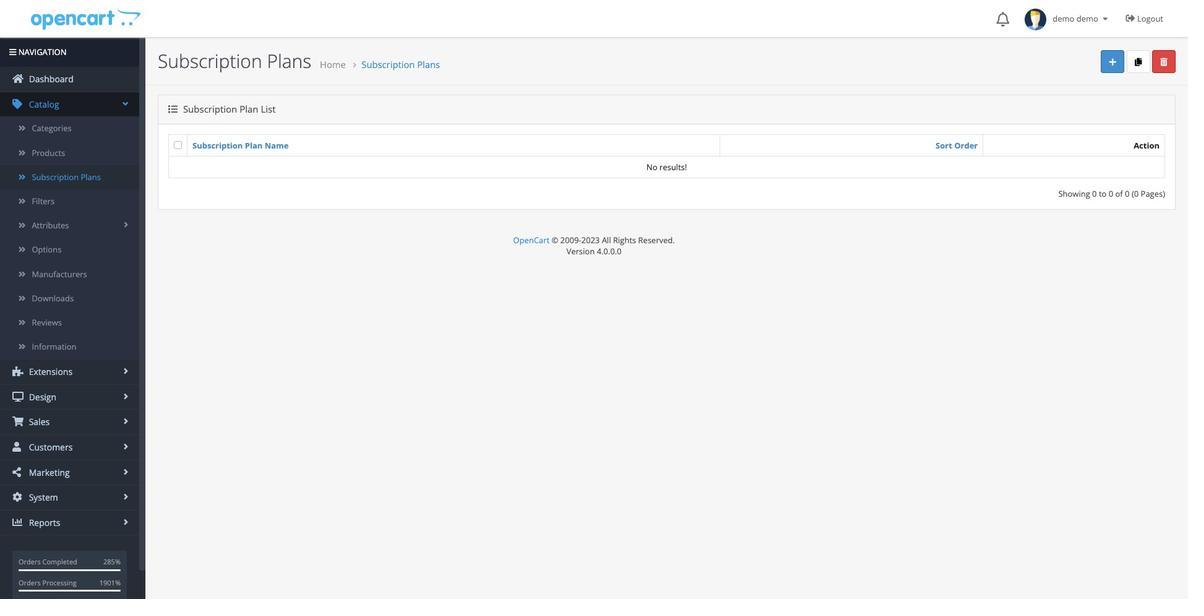 Task type: locate. For each thing, give the bounding box(es) containing it.
cog image
[[12, 492, 24, 502]]

0
[[1093, 188, 1097, 199], [1109, 188, 1114, 199], [1125, 188, 1130, 199]]

0 left of
[[1109, 188, 1114, 199]]

None checkbox
[[174, 141, 182, 149]]

0 horizontal spatial demo
[[1053, 13, 1075, 24]]

1 vertical spatial plan
[[245, 140, 263, 151]]

to
[[1099, 188, 1107, 199]]

orders down orders completed at the bottom left of the page
[[19, 578, 41, 587]]

system
[[27, 492, 58, 503]]

processing
[[42, 578, 77, 587]]

demo
[[1053, 13, 1075, 24], [1077, 13, 1099, 24]]

catalog
[[27, 98, 59, 110]]

bars image
[[9, 48, 16, 56]]

demo left caret down image
[[1077, 13, 1099, 24]]

subscription down subscription plan list
[[192, 140, 243, 151]]

home link
[[320, 58, 346, 71]]

information link
[[0, 335, 139, 359]]

2 orders from the top
[[19, 578, 41, 587]]

marketing
[[27, 466, 70, 478]]

subscription plan list
[[181, 103, 276, 115]]

orders for orders processing
[[19, 578, 41, 587]]

orders up orders processing
[[19, 557, 41, 567]]

subscription right list icon at the top of the page
[[183, 103, 237, 115]]

©
[[552, 235, 558, 246]]

version
[[567, 246, 595, 257]]

demo right demo demo image
[[1053, 13, 1075, 24]]

opencart © 2009-2023 all rights reserved. version 4.0.0.0
[[513, 235, 675, 257]]

categories
[[32, 123, 72, 134]]

products
[[32, 147, 65, 158]]

of
[[1116, 188, 1123, 199]]

plan left name
[[245, 140, 263, 151]]

logout link
[[1117, 0, 1176, 37]]

1 horizontal spatial plans
[[267, 48, 312, 74]]

orders processing
[[19, 578, 77, 587]]

shopping cart image
[[12, 417, 24, 427]]

showing
[[1059, 188, 1090, 199]]

0 horizontal spatial 0
[[1093, 188, 1097, 199]]

sales
[[27, 416, 50, 428]]

design
[[27, 391, 56, 403]]

1 horizontal spatial subscription plans
[[158, 48, 312, 74]]

options
[[32, 244, 61, 255]]

plan for name
[[245, 140, 263, 151]]

attributes
[[32, 220, 69, 231]]

0 vertical spatial orders
[[19, 557, 41, 567]]

2 horizontal spatial 0
[[1125, 188, 1130, 199]]

0 left (0
[[1125, 188, 1130, 199]]

home
[[320, 58, 346, 71]]

plan
[[240, 103, 258, 115], [245, 140, 263, 151]]

opencart link
[[513, 235, 550, 246]]

sort order link
[[936, 140, 978, 151]]

all
[[602, 235, 611, 246]]

(0
[[1132, 188, 1139, 199]]

subscription plans
[[158, 48, 312, 74], [362, 58, 440, 71], [32, 171, 101, 182]]

results!
[[660, 161, 687, 173]]

opencart image
[[29, 7, 141, 30]]

0 vertical spatial plan
[[240, 103, 258, 115]]

downloads link
[[0, 286, 139, 311]]

plan left 'list'
[[240, 103, 258, 115]]

0 vertical spatial subscription plans link
[[362, 58, 440, 71]]

1 horizontal spatial subscription plans link
[[362, 58, 440, 71]]

2 0 from the left
[[1109, 188, 1114, 199]]

completed
[[42, 557, 77, 567]]

design link
[[0, 385, 139, 409]]

1 orders from the top
[[19, 557, 41, 567]]

0 horizontal spatial subscription plans link
[[0, 165, 139, 189]]

extensions
[[27, 366, 72, 378]]

subscription
[[158, 48, 262, 74], [362, 58, 415, 71], [183, 103, 237, 115], [192, 140, 243, 151], [32, 171, 79, 182]]

add new image
[[1110, 58, 1117, 66]]

1 horizontal spatial 0
[[1109, 188, 1114, 199]]

navigation
[[16, 46, 67, 58]]

1 horizontal spatial demo
[[1077, 13, 1099, 24]]

reviews
[[32, 317, 62, 328]]

showing 0 to 0 of 0 (0 pages)
[[1059, 188, 1166, 199]]

1 vertical spatial orders
[[19, 578, 41, 587]]

list image
[[168, 105, 178, 114]]

subscription plans link
[[362, 58, 440, 71], [0, 165, 139, 189]]

0 left 'to'
[[1093, 188, 1097, 199]]

0 horizontal spatial plans
[[81, 171, 101, 182]]

1 vertical spatial subscription plans link
[[0, 165, 139, 189]]

dashboard
[[27, 73, 74, 85]]

marketing link
[[0, 460, 139, 485]]

demo demo
[[1047, 13, 1101, 24]]

1901%
[[99, 578, 121, 587]]

share alt image
[[12, 467, 24, 477]]

orders
[[19, 557, 41, 567], [19, 578, 41, 587]]

plans
[[267, 48, 312, 74], [417, 58, 440, 71], [81, 171, 101, 182]]



Task type: vqa. For each thing, say whether or not it's contained in the screenshot.
The Caret Down icon
yes



Task type: describe. For each thing, give the bounding box(es) containing it.
reports link
[[0, 511, 139, 535]]

bell image
[[997, 12, 1010, 27]]

subscription up subscription plan list
[[158, 48, 262, 74]]

1 demo from the left
[[1053, 13, 1075, 24]]

information
[[32, 341, 76, 352]]

pages)
[[1141, 188, 1166, 199]]

2023
[[582, 235, 600, 246]]

products link
[[0, 141, 139, 165]]

opencart
[[513, 235, 550, 246]]

2 demo from the left
[[1077, 13, 1099, 24]]

tag image
[[12, 99, 24, 109]]

list
[[261, 103, 276, 115]]

action
[[1134, 140, 1160, 151]]

attributes link
[[0, 214, 139, 238]]

catalog link
[[0, 92, 139, 117]]

user image
[[12, 442, 24, 452]]

desktop image
[[12, 392, 24, 402]]

manufacturers
[[32, 268, 87, 279]]

3 0 from the left
[[1125, 188, 1130, 199]]

sort
[[936, 140, 952, 151]]

downloads
[[32, 293, 74, 304]]

subscription plan name
[[192, 140, 289, 151]]

subscription down products
[[32, 171, 79, 182]]

customers link
[[0, 435, 139, 460]]

reserved.
[[638, 235, 675, 246]]

filters
[[32, 196, 55, 207]]

options link
[[0, 238, 139, 262]]

caret down image
[[1101, 15, 1111, 23]]

subscription plan name link
[[192, 140, 289, 151]]

demo demo image
[[1025, 9, 1047, 30]]

name
[[265, 140, 289, 151]]

extensions link
[[0, 360, 139, 384]]

demo demo link
[[1019, 0, 1117, 37]]

rights
[[613, 235, 636, 246]]

home image
[[12, 74, 24, 84]]

sign out alt image
[[1126, 14, 1135, 23]]

orders for orders completed
[[19, 557, 41, 567]]

no results!
[[647, 161, 687, 173]]

1 0 from the left
[[1093, 188, 1097, 199]]

filters link
[[0, 189, 139, 214]]

plan for list
[[240, 103, 258, 115]]

285%
[[103, 557, 121, 567]]

manufacturers link
[[0, 262, 139, 286]]

order
[[955, 140, 978, 151]]

orders completed
[[19, 557, 77, 567]]

categories link
[[0, 117, 139, 141]]

2009-
[[561, 235, 582, 246]]

system link
[[0, 485, 139, 510]]

copy image
[[1135, 58, 1142, 66]]

4.0.0.0
[[597, 246, 622, 257]]

reports
[[27, 517, 60, 528]]

subscription right home
[[362, 58, 415, 71]]

customers
[[27, 441, 73, 453]]

0 horizontal spatial subscription plans
[[32, 171, 101, 182]]

sort order
[[936, 140, 978, 151]]

2 horizontal spatial plans
[[417, 58, 440, 71]]

logout
[[1138, 13, 1164, 24]]

puzzle piece image
[[12, 367, 24, 376]]

reviews link
[[0, 311, 139, 335]]

chart bar image
[[12, 517, 24, 527]]

2 horizontal spatial subscription plans
[[362, 58, 440, 71]]

dashboard link
[[0, 67, 139, 91]]

no
[[647, 161, 658, 173]]

delete image
[[1161, 58, 1168, 66]]

sales link
[[0, 410, 139, 435]]



